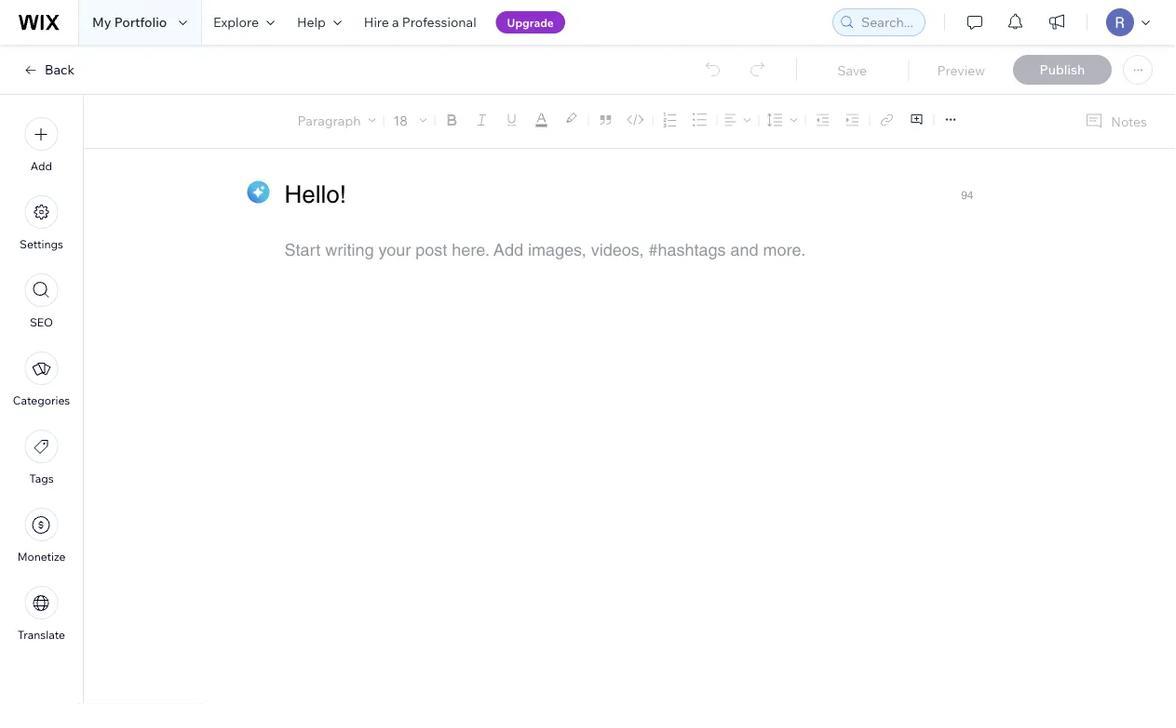 Task type: locate. For each thing, give the bounding box(es) containing it.
portfolio
[[114, 14, 167, 30]]

notes
[[1111, 113, 1147, 129]]

back
[[45, 61, 75, 78]]

settings
[[20, 237, 63, 251]]

translate button
[[18, 587, 65, 643]]

categories button
[[13, 352, 70, 408]]

add button
[[25, 117, 58, 173]]

tags
[[29, 472, 54, 486]]

tags button
[[25, 430, 58, 486]]

notes button
[[1078, 109, 1153, 134]]

explore
[[213, 14, 259, 30]]

a
[[392, 14, 399, 30]]

hire a professional
[[364, 14, 476, 30]]

Add a Catchy Title text field
[[285, 181, 961, 209]]

my
[[92, 14, 111, 30]]

upgrade button
[[496, 11, 565, 34]]

94
[[961, 188, 974, 201]]

my portfolio
[[92, 14, 167, 30]]

add
[[31, 159, 52, 173]]

menu containing add
[[0, 106, 83, 654]]

back button
[[22, 61, 75, 78]]

Search... field
[[856, 9, 919, 35]]

menu
[[0, 106, 83, 654]]



Task type: vqa. For each thing, say whether or not it's contained in the screenshot.
Me
no



Task type: describe. For each thing, give the bounding box(es) containing it.
categories
[[13, 394, 70, 408]]

paragraph
[[298, 112, 361, 128]]

help
[[297, 14, 326, 30]]

settings button
[[20, 196, 63, 251]]

paragraph button
[[294, 107, 379, 133]]

seo button
[[25, 274, 58, 330]]

monetize button
[[17, 508, 66, 564]]

help button
[[286, 0, 353, 45]]

professional
[[402, 14, 476, 30]]

hire a professional link
[[353, 0, 488, 45]]

seo
[[30, 316, 53, 330]]

translate
[[18, 629, 65, 643]]

hire
[[364, 14, 389, 30]]

monetize
[[17, 550, 66, 564]]

upgrade
[[507, 15, 554, 29]]



